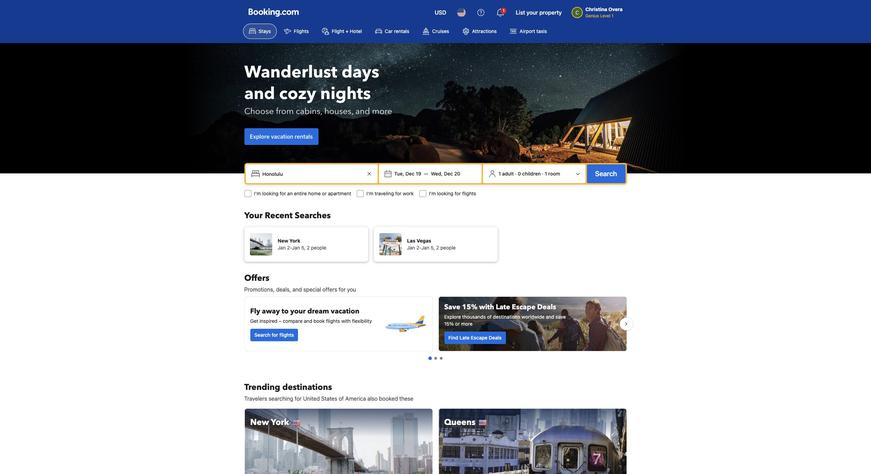 Task type: describe. For each thing, give the bounding box(es) containing it.
attractions link
[[456, 24, 503, 39]]

queens
[[444, 417, 476, 428]]

level
[[600, 13, 610, 18]]

vegas
[[417, 238, 431, 244]]

main content containing offers
[[239, 273, 632, 474]]

flights link
[[278, 24, 315, 39]]

save 15% with late escape deals explore thousands of destinations worldwide and save 15% or more
[[444, 303, 566, 327]]

find late escape deals
[[448, 335, 502, 341]]

0 vertical spatial vacation
[[271, 133, 293, 140]]

more inside save 15% with late escape deals explore thousands of destinations worldwide and save 15% or more
[[461, 321, 473, 327]]

christina
[[585, 6, 607, 12]]

usd
[[435, 9, 446, 16]]

property
[[539, 9, 562, 16]]

i'm for i'm looking for an entire home or apartment
[[254, 191, 261, 196]]

trending
[[244, 382, 280, 393]]

i'm for i'm traveling for work
[[366, 191, 373, 196]]

queens link
[[438, 409, 627, 474]]

late inside "link"
[[460, 335, 470, 341]]

thousands
[[462, 314, 486, 320]]

to
[[282, 307, 289, 316]]

new york
[[250, 417, 289, 428]]

explore vacation rentals link
[[244, 128, 318, 145]]

worldwide
[[522, 314, 545, 320]]

list
[[516, 9, 525, 16]]

travelers
[[244, 396, 267, 402]]

flight + hotel
[[332, 28, 362, 34]]

deals inside "link"
[[489, 335, 502, 341]]

more inside wanderlust days and cozy nights choose from cabins, houses, and more
[[372, 106, 392, 117]]

0 vertical spatial explore
[[250, 133, 270, 140]]

i'm traveling for work
[[366, 191, 414, 196]]

flight
[[332, 28, 344, 34]]

19
[[416, 171, 421, 177]]

new york link
[[244, 409, 433, 474]]

1 jan from the left
[[278, 245, 286, 251]]

dream
[[307, 307, 329, 316]]

united
[[303, 396, 320, 402]]

–
[[279, 318, 282, 324]]

airport taxis
[[520, 28, 547, 34]]

deals inside save 15% with late escape deals explore thousands of destinations worldwide and save 15% or more
[[537, 303, 556, 312]]

4 jan from the left
[[421, 245, 429, 251]]

search for search
[[595, 170, 617, 178]]

your recent searches
[[244, 210, 331, 221]]

0
[[518, 171, 521, 177]]

—
[[424, 171, 428, 177]]

with inside fly away to your dream vacation get inspired – compare and book flights with flexibility
[[341, 318, 351, 324]]

1 inside christina overa genius level 1
[[612, 13, 614, 18]]

traveling
[[375, 191, 394, 196]]

tue, dec 19 button
[[391, 168, 424, 180]]

and up choose
[[244, 82, 275, 105]]

stays
[[259, 28, 271, 34]]

wed,
[[431, 171, 443, 177]]

recent
[[265, 210, 293, 221]]

list your property
[[516, 9, 562, 16]]

inspired
[[260, 318, 277, 324]]

and inside save 15% with late escape deals explore thousands of destinations worldwide and save 15% or more
[[546, 314, 554, 320]]

deals,
[[276, 287, 291, 293]]

you
[[347, 287, 356, 293]]

car
[[385, 28, 393, 34]]

i'm looking for flights
[[429, 191, 476, 196]]

+
[[346, 28, 349, 34]]

flight + hotel link
[[316, 24, 368, 39]]

5, for vegas
[[431, 245, 435, 251]]

and right 'houses,'
[[355, 106, 370, 117]]

destinations inside "trending destinations travelers searching for united states of america also booked these"
[[282, 382, 332, 393]]

explore inside save 15% with late escape deals explore thousands of destinations worldwide and save 15% or more
[[444, 314, 461, 320]]

fly away to your dream vacation image
[[384, 303, 427, 346]]

save
[[556, 314, 566, 320]]

america
[[345, 396, 366, 402]]

an
[[287, 191, 293, 196]]

cozy
[[279, 82, 316, 105]]

1 horizontal spatial 15%
[[462, 303, 477, 312]]

i'm looking for an entire home or apartment
[[254, 191, 351, 196]]

3 jan from the left
[[407, 245, 415, 251]]

genius
[[585, 13, 599, 18]]

list your property link
[[512, 4, 566, 21]]

search for search for flights
[[254, 332, 270, 338]]

2 dec from the left
[[444, 171, 453, 177]]

children
[[522, 171, 541, 177]]

wanderlust
[[244, 61, 337, 84]]

searches
[[295, 210, 331, 221]]

tue, dec 19 — wed, dec 20
[[394, 171, 460, 177]]

1 adult · 0 children · 1 room
[[499, 171, 560, 177]]

nights
[[320, 82, 371, 105]]

people for las vegas jan 2-jan 5, 2 people
[[440, 245, 456, 251]]

fly away to your dream vacation get inspired – compare and book flights with flexibility
[[250, 307, 372, 324]]

vacation inside fly away to your dream vacation get inspired – compare and book flights with flexibility
[[331, 307, 359, 316]]

new for new york
[[250, 417, 269, 428]]

entire
[[294, 191, 307, 196]]

airport taxis link
[[504, 24, 553, 39]]

1 dec from the left
[[405, 171, 414, 177]]

work
[[403, 191, 414, 196]]

1 adult · 0 children · 1 room button
[[486, 167, 583, 180]]

looking for i'm
[[437, 191, 453, 196]]

cruises
[[432, 28, 449, 34]]

search for flights
[[254, 332, 294, 338]]

explore vacation rentals
[[250, 133, 313, 140]]

airport
[[520, 28, 535, 34]]

fly
[[250, 307, 260, 316]]



Task type: locate. For each thing, give the bounding box(es) containing it.
car rentals link
[[369, 24, 415, 39]]

booked
[[379, 396, 398, 402]]

of right states
[[339, 396, 344, 402]]

adult
[[502, 171, 514, 177]]

cruises link
[[417, 24, 455, 39]]

new down recent
[[278, 238, 288, 244]]

0 vertical spatial destinations
[[493, 314, 520, 320]]

for left the 'work'
[[395, 191, 401, 196]]

new for new york jan 2-jan 5, 2 people
[[278, 238, 288, 244]]

i'm up 'your'
[[254, 191, 261, 196]]

15% up find at bottom right
[[444, 321, 454, 327]]

hotel
[[350, 28, 362, 34]]

1 horizontal spatial of
[[487, 314, 492, 320]]

book
[[314, 318, 325, 324]]

1 horizontal spatial 2-
[[416, 245, 421, 251]]

0 horizontal spatial 5,
[[301, 245, 306, 251]]

or right home
[[322, 191, 327, 196]]

new down travelers
[[250, 417, 269, 428]]

1 left room in the right top of the page
[[545, 171, 547, 177]]

1 horizontal spatial york
[[289, 238, 300, 244]]

1 horizontal spatial more
[[461, 321, 473, 327]]

for inside offers promotions, deals, and special offers for you
[[339, 287, 346, 293]]

search button
[[587, 164, 625, 183]]

las
[[407, 238, 415, 244]]

people for new york jan 2-jan 5, 2 people
[[311, 245, 326, 251]]

save
[[444, 303, 460, 312]]

2 2 from the left
[[436, 245, 439, 251]]

your right list
[[527, 9, 538, 16]]

2 2- from the left
[[416, 245, 421, 251]]

1 horizontal spatial deals
[[537, 303, 556, 312]]

search for flights link
[[250, 329, 298, 341]]

your inside fly away to your dream vacation get inspired – compare and book flights with flexibility
[[290, 307, 306, 316]]

deals up worldwide
[[537, 303, 556, 312]]

trending destinations travelers searching for united states of america also booked these
[[244, 382, 413, 402]]

0 horizontal spatial people
[[311, 245, 326, 251]]

0 horizontal spatial explore
[[250, 133, 270, 140]]

and left save
[[546, 314, 554, 320]]

deals down save 15% with late escape deals explore thousands of destinations worldwide and save 15% or more
[[489, 335, 502, 341]]

0 vertical spatial of
[[487, 314, 492, 320]]

0 vertical spatial flights
[[462, 191, 476, 196]]

flights
[[462, 191, 476, 196], [326, 318, 340, 324], [279, 332, 294, 338]]

with left flexibility
[[341, 318, 351, 324]]

search inside button
[[595, 170, 617, 178]]

also
[[367, 396, 378, 402]]

0 horizontal spatial destinations
[[282, 382, 332, 393]]

2 horizontal spatial flights
[[462, 191, 476, 196]]

for left united
[[295, 396, 302, 402]]

flights right book
[[326, 318, 340, 324]]

escape
[[512, 303, 536, 312], [471, 335, 487, 341]]

1 5, from the left
[[301, 245, 306, 251]]

0 vertical spatial york
[[289, 238, 300, 244]]

1 horizontal spatial or
[[455, 321, 460, 327]]

late
[[496, 303, 510, 312], [460, 335, 470, 341]]

people inside las vegas jan 2-jan 5, 2 people
[[440, 245, 456, 251]]

looking left an
[[262, 191, 278, 196]]

Where are you going? field
[[260, 168, 365, 180]]

0 vertical spatial deals
[[537, 303, 556, 312]]

· right "children"
[[542, 171, 543, 177]]

and right deals,
[[292, 287, 302, 293]]

of inside "trending destinations travelers searching for united states of america also booked these"
[[339, 396, 344, 402]]

15% up "thousands"
[[462, 303, 477, 312]]

1 horizontal spatial escape
[[512, 303, 536, 312]]

overa
[[608, 6, 623, 12]]

and inside offers promotions, deals, and special offers for you
[[292, 287, 302, 293]]

2 vertical spatial flights
[[279, 332, 294, 338]]

2 inside new york jan 2-jan 5, 2 people
[[307, 245, 310, 251]]

1 horizontal spatial dec
[[444, 171, 453, 177]]

1 vertical spatial vacation
[[331, 307, 359, 316]]

1 horizontal spatial people
[[440, 245, 456, 251]]

2- for york
[[287, 245, 292, 251]]

1 2- from the left
[[287, 245, 292, 251]]

looking
[[262, 191, 278, 196], [437, 191, 453, 196]]

0 vertical spatial escape
[[512, 303, 536, 312]]

your up compare
[[290, 307, 306, 316]]

0 horizontal spatial 2
[[307, 245, 310, 251]]

1 button
[[492, 4, 509, 21]]

and left book
[[304, 318, 312, 324]]

escape inside save 15% with late escape deals explore thousands of destinations worldwide and save 15% or more
[[512, 303, 536, 312]]

region containing save 15% with late escape deals
[[239, 294, 632, 354]]

1 people from the left
[[311, 245, 326, 251]]

for down 20
[[455, 191, 461, 196]]

new inside main content
[[250, 417, 269, 428]]

1 horizontal spatial late
[[496, 303, 510, 312]]

1 horizontal spatial destinations
[[493, 314, 520, 320]]

1 horizontal spatial 2
[[436, 245, 439, 251]]

group of friends hiking in the mountains on a sunny day image
[[439, 297, 626, 351]]

stays link
[[243, 24, 277, 39]]

for left an
[[280, 191, 286, 196]]

1 i'm from the left
[[254, 191, 261, 196]]

1 horizontal spatial ·
[[542, 171, 543, 177]]

i'm
[[254, 191, 261, 196], [366, 191, 373, 196]]

of right "thousands"
[[487, 314, 492, 320]]

progress bar inside main content
[[428, 357, 442, 360]]

jan down your recent searches
[[292, 245, 300, 251]]

new inside new york jan 2-jan 5, 2 people
[[278, 238, 288, 244]]

1 vertical spatial flights
[[326, 318, 340, 324]]

find
[[448, 335, 458, 341]]

2- inside las vegas jan 2-jan 5, 2 people
[[416, 245, 421, 251]]

1 looking from the left
[[262, 191, 278, 196]]

york inside new york jan 2-jan 5, 2 people
[[289, 238, 300, 244]]

1 vertical spatial your
[[290, 307, 306, 316]]

1 horizontal spatial i'm
[[366, 191, 373, 196]]

1 horizontal spatial new
[[278, 238, 288, 244]]

1 horizontal spatial looking
[[437, 191, 453, 196]]

dec left 19
[[405, 171, 414, 177]]

or
[[322, 191, 327, 196], [455, 321, 460, 327]]

0 horizontal spatial escape
[[471, 335, 487, 341]]

1 vertical spatial explore
[[444, 314, 461, 320]]

of
[[487, 314, 492, 320], [339, 396, 344, 402]]

1 horizontal spatial vacation
[[331, 307, 359, 316]]

main content
[[239, 273, 632, 474]]

jan
[[278, 245, 286, 251], [292, 245, 300, 251], [407, 245, 415, 251], [421, 245, 429, 251]]

1 vertical spatial 15%
[[444, 321, 454, 327]]

0 horizontal spatial your
[[290, 307, 306, 316]]

2 for york
[[307, 245, 310, 251]]

escape up worldwide
[[512, 303, 536, 312]]

1 horizontal spatial explore
[[444, 314, 461, 320]]

0 vertical spatial more
[[372, 106, 392, 117]]

explore down save
[[444, 314, 461, 320]]

0 horizontal spatial more
[[372, 106, 392, 117]]

with up "thousands"
[[479, 303, 494, 312]]

vacation up flexibility
[[331, 307, 359, 316]]

choose
[[244, 106, 274, 117]]

0 horizontal spatial dec
[[405, 171, 414, 177]]

1 vertical spatial destinations
[[282, 382, 332, 393]]

promotions,
[[244, 287, 275, 293]]

1 horizontal spatial with
[[479, 303, 494, 312]]

1 horizontal spatial rentals
[[394, 28, 409, 34]]

2 5, from the left
[[431, 245, 435, 251]]

2 looking from the left
[[437, 191, 453, 196]]

destinations up united
[[282, 382, 332, 393]]

0 horizontal spatial 15%
[[444, 321, 454, 327]]

15%
[[462, 303, 477, 312], [444, 321, 454, 327]]

1 vertical spatial new
[[250, 417, 269, 428]]

· left 0
[[515, 171, 516, 177]]

escape down "thousands"
[[471, 335, 487, 341]]

0 horizontal spatial with
[[341, 318, 351, 324]]

from
[[276, 106, 294, 117]]

1 horizontal spatial 5,
[[431, 245, 435, 251]]

0 vertical spatial late
[[496, 303, 510, 312]]

home
[[308, 191, 321, 196]]

these
[[399, 396, 413, 402]]

las vegas jan 2-jan 5, 2 people
[[407, 238, 456, 251]]

2 · from the left
[[542, 171, 543, 177]]

2 inside las vegas jan 2-jan 5, 2 people
[[436, 245, 439, 251]]

1 vertical spatial york
[[271, 417, 289, 428]]

jan down recent
[[278, 245, 286, 251]]

wanderlust days and cozy nights choose from cabins, houses, and more
[[244, 61, 392, 117]]

york for new york jan 2-jan 5, 2 people
[[289, 238, 300, 244]]

2- for vegas
[[416, 245, 421, 251]]

0 horizontal spatial i'm
[[254, 191, 261, 196]]

usd button
[[431, 4, 450, 21]]

1 vertical spatial of
[[339, 396, 344, 402]]

york for new york
[[271, 417, 289, 428]]

of inside save 15% with late escape deals explore thousands of destinations worldwide and save 15% or more
[[487, 314, 492, 320]]

jan down the "las" at left
[[407, 245, 415, 251]]

0 horizontal spatial york
[[271, 417, 289, 428]]

1 left adult
[[499, 171, 501, 177]]

1 horizontal spatial flights
[[326, 318, 340, 324]]

0 horizontal spatial of
[[339, 396, 344, 402]]

people inside new york jan 2-jan 5, 2 people
[[311, 245, 326, 251]]

1 horizontal spatial search
[[595, 170, 617, 178]]

0 vertical spatial new
[[278, 238, 288, 244]]

or up find at bottom right
[[455, 321, 460, 327]]

york down "searching"
[[271, 417, 289, 428]]

2 jan from the left
[[292, 245, 300, 251]]

and
[[244, 82, 275, 105], [355, 106, 370, 117], [292, 287, 302, 293], [546, 314, 554, 320], [304, 318, 312, 324]]

or inside save 15% with late escape deals explore thousands of destinations worldwide and save 15% or more
[[455, 321, 460, 327]]

1 vertical spatial escape
[[471, 335, 487, 341]]

5, down vegas
[[431, 245, 435, 251]]

flights inside fly away to your dream vacation get inspired – compare and book flights with flexibility
[[326, 318, 340, 324]]

people
[[311, 245, 326, 251], [440, 245, 456, 251]]

1 · from the left
[[515, 171, 516, 177]]

destinations
[[493, 314, 520, 320], [282, 382, 332, 393]]

0 vertical spatial your
[[527, 9, 538, 16]]

1 down overa
[[612, 13, 614, 18]]

2- down your recent searches
[[287, 245, 292, 251]]

offers
[[244, 273, 269, 284]]

0 horizontal spatial deals
[[489, 335, 502, 341]]

5, for york
[[301, 245, 306, 251]]

0 horizontal spatial rentals
[[295, 133, 313, 140]]

flights down 'wed, dec 20' 'button'
[[462, 191, 476, 196]]

5, inside new york jan 2-jan 5, 2 people
[[301, 245, 306, 251]]

late inside save 15% with late escape deals explore thousands of destinations worldwide and save 15% or more
[[496, 303, 510, 312]]

1 horizontal spatial your
[[527, 9, 538, 16]]

your inside 'link'
[[527, 9, 538, 16]]

1 vertical spatial late
[[460, 335, 470, 341]]

cabins,
[[296, 106, 322, 117]]

for down inspired
[[272, 332, 278, 338]]

1 left list
[[503, 8, 505, 13]]

get
[[250, 318, 258, 324]]

your
[[244, 210, 263, 221]]

rentals down cabins,
[[295, 133, 313, 140]]

1 vertical spatial or
[[455, 321, 460, 327]]

attractions
[[472, 28, 497, 34]]

0 horizontal spatial ·
[[515, 171, 516, 177]]

days
[[342, 61, 379, 84]]

car rentals
[[385, 28, 409, 34]]

wed, dec 20 button
[[428, 168, 463, 180]]

0 horizontal spatial late
[[460, 335, 470, 341]]

0 horizontal spatial new
[[250, 417, 269, 428]]

flexibility
[[352, 318, 372, 324]]

0 horizontal spatial or
[[322, 191, 327, 196]]

booking.com image
[[248, 8, 299, 17]]

2 for vegas
[[436, 245, 439, 251]]

region
[[239, 294, 632, 354]]

search inside region
[[254, 332, 270, 338]]

2 people from the left
[[440, 245, 456, 251]]

jan down vegas
[[421, 245, 429, 251]]

1 vertical spatial more
[[461, 321, 473, 327]]

0 horizontal spatial search
[[254, 332, 270, 338]]

your
[[527, 9, 538, 16], [290, 307, 306, 316]]

for inside "trending destinations travelers searching for united states of america also booked these"
[[295, 396, 302, 402]]

2- inside new york jan 2-jan 5, 2 people
[[287, 245, 292, 251]]

destinations inside save 15% with late escape deals explore thousands of destinations worldwide and save 15% or more
[[493, 314, 520, 320]]

0 horizontal spatial flights
[[279, 332, 294, 338]]

for inside region
[[272, 332, 278, 338]]

5,
[[301, 245, 306, 251], [431, 245, 435, 251]]

new
[[278, 238, 288, 244], [250, 417, 269, 428]]

i'm left traveling
[[366, 191, 373, 196]]

flights down compare
[[279, 332, 294, 338]]

york inside main content
[[271, 417, 289, 428]]

0 horizontal spatial vacation
[[271, 133, 293, 140]]

tue,
[[394, 171, 404, 177]]

offers promotions, deals, and special offers for you
[[244, 273, 356, 293]]

vacation down from
[[271, 133, 293, 140]]

1 vertical spatial search
[[254, 332, 270, 338]]

destinations left worldwide
[[493, 314, 520, 320]]

for
[[280, 191, 286, 196], [395, 191, 401, 196], [455, 191, 461, 196], [339, 287, 346, 293], [272, 332, 278, 338], [295, 396, 302, 402]]

looking for i'm
[[262, 191, 278, 196]]

2- down vegas
[[416, 245, 421, 251]]

and inside fly away to your dream vacation get inspired – compare and book flights with flexibility
[[304, 318, 312, 324]]

york down your recent searches
[[289, 238, 300, 244]]

search
[[595, 170, 617, 178], [254, 332, 270, 338]]

0 vertical spatial or
[[322, 191, 327, 196]]

apartment
[[328, 191, 351, 196]]

states
[[321, 396, 337, 402]]

1
[[503, 8, 505, 13], [612, 13, 614, 18], [499, 171, 501, 177], [545, 171, 547, 177]]

0 vertical spatial rentals
[[394, 28, 409, 34]]

with inside save 15% with late escape deals explore thousands of destinations worldwide and save 15% or more
[[479, 303, 494, 312]]

progress bar
[[428, 357, 442, 360]]

rentals right car
[[394, 28, 409, 34]]

20
[[454, 171, 460, 177]]

1 vertical spatial with
[[341, 318, 351, 324]]

0 vertical spatial with
[[479, 303, 494, 312]]

special
[[303, 287, 321, 293]]

looking right i'm
[[437, 191, 453, 196]]

explore down choose
[[250, 133, 270, 140]]

1 2 from the left
[[307, 245, 310, 251]]

houses,
[[324, 106, 353, 117]]

5, inside las vegas jan 2-jan 5, 2 people
[[431, 245, 435, 251]]

find late escape deals link
[[444, 332, 506, 344]]

escape inside "link"
[[471, 335, 487, 341]]

0 horizontal spatial 2-
[[287, 245, 292, 251]]

1 vertical spatial deals
[[489, 335, 502, 341]]

dec left 20
[[444, 171, 453, 177]]

for left you
[[339, 287, 346, 293]]

your account menu christina overa genius level 1 element
[[572, 3, 625, 19]]

0 vertical spatial search
[[595, 170, 617, 178]]

flights
[[294, 28, 309, 34]]

1 vertical spatial rentals
[[295, 133, 313, 140]]

5, down searches
[[301, 245, 306, 251]]

0 vertical spatial 15%
[[462, 303, 477, 312]]

2 i'm from the left
[[366, 191, 373, 196]]

0 horizontal spatial looking
[[262, 191, 278, 196]]

offers
[[322, 287, 337, 293]]

vacation
[[271, 133, 293, 140], [331, 307, 359, 316]]



Task type: vqa. For each thing, say whether or not it's contained in the screenshot.
the 25
no



